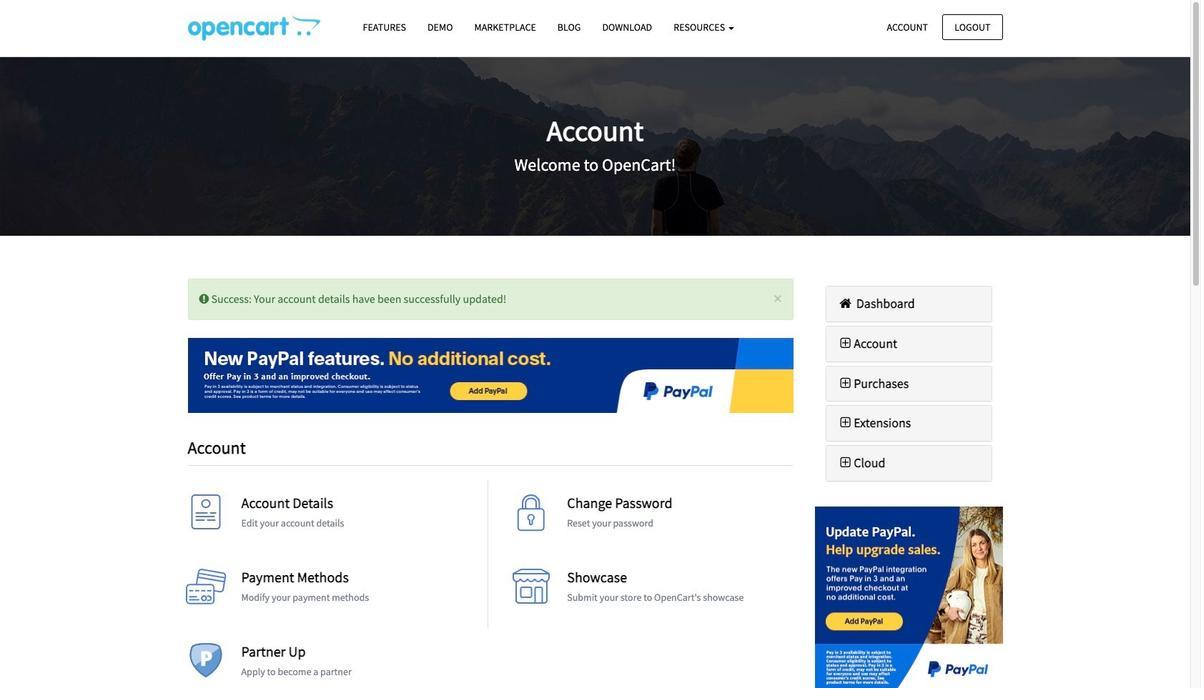 Task type: locate. For each thing, give the bounding box(es) containing it.
plus square o image up plus square o icon
[[837, 377, 854, 390]]

showcase image
[[510, 569, 553, 612]]

apply to become a partner image
[[184, 644, 227, 687]]

plus square o image
[[837, 337, 854, 350], [837, 377, 854, 390], [837, 457, 854, 470]]

1 vertical spatial plus square o image
[[837, 377, 854, 390]]

exclamation circle image
[[199, 293, 209, 305]]

1 horizontal spatial paypal image
[[815, 507, 1003, 689]]

0 vertical spatial paypal image
[[188, 338, 794, 413]]

paypal image
[[188, 338, 794, 413], [815, 507, 1003, 689]]

plus square o image down home image
[[837, 337, 854, 350]]

2 plus square o image from the top
[[837, 377, 854, 390]]

1 vertical spatial paypal image
[[815, 507, 1003, 689]]

account image
[[184, 495, 227, 538]]

0 vertical spatial plus square o image
[[837, 337, 854, 350]]

payment methods image
[[184, 569, 227, 612]]

plus square o image down plus square o icon
[[837, 457, 854, 470]]

2 vertical spatial plus square o image
[[837, 457, 854, 470]]

1 plus square o image from the top
[[837, 337, 854, 350]]



Task type: describe. For each thing, give the bounding box(es) containing it.
0 horizontal spatial paypal image
[[188, 338, 794, 413]]

3 plus square o image from the top
[[837, 457, 854, 470]]

home image
[[837, 297, 854, 310]]

plus square o image
[[837, 417, 854, 430]]

opencart - your account image
[[188, 15, 320, 41]]

change password image
[[510, 495, 553, 538]]



Task type: vqa. For each thing, say whether or not it's contained in the screenshot.
paypal image to the bottom
yes



